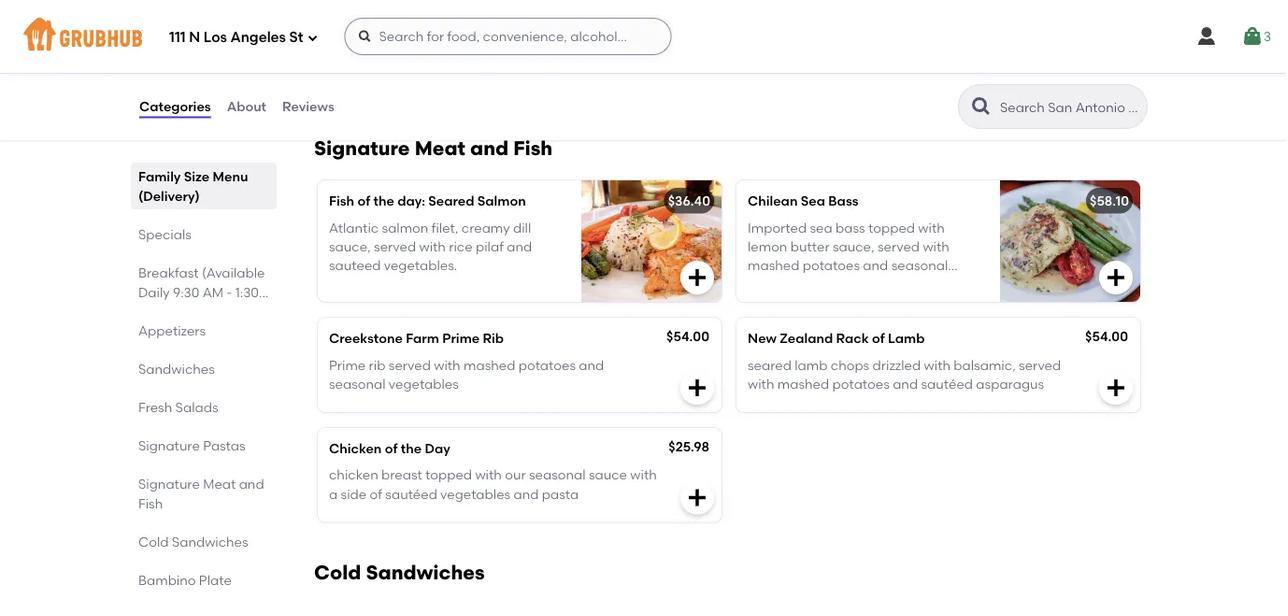 Task type: locate. For each thing, give the bounding box(es) containing it.
prime left rib
[[442, 330, 480, 346]]

seasonal inside prime rib served with mashed potatoes and seasonal vegetables
[[329, 376, 386, 392]]

0 vertical spatial topped
[[868, 219, 915, 235]]

$54.00
[[666, 328, 709, 344], [1085, 328, 1128, 344]]

0 vertical spatial meat
[[415, 136, 465, 160]]

1 vertical spatial topped
[[425, 467, 472, 483]]

seasonal down "rib"
[[329, 376, 386, 392]]

fish up salmon
[[513, 136, 553, 160]]

fresh salads tab
[[138, 397, 269, 417]]

mashed down lamb
[[777, 376, 829, 392]]

served up asparagus
[[1019, 357, 1061, 373]]

meat down pastas
[[203, 476, 236, 492]]

sauce, down bass
[[833, 238, 874, 254]]

served down salmon
[[374, 238, 416, 254]]

cacio
[[329, 16, 368, 31]]

1 vertical spatial the
[[401, 441, 422, 456]]

0 horizontal spatial sauce,
[[329, 238, 371, 254]]

svg image for chicken breast topped with our seasonal sauce with a side of sautéed vegetables and pasta
[[686, 487, 708, 509]]

signature
[[314, 136, 410, 160], [138, 437, 200, 453], [138, 476, 200, 492]]

0 vertical spatial cold
[[138, 534, 169, 550]]

st
[[289, 29, 303, 46]]

pecorino
[[453, 42, 510, 58]]

signature meat and fish tab
[[138, 474, 269, 513]]

cold sandwiches up bambino plate
[[138, 534, 248, 550]]

vegetables down lemon
[[748, 276, 818, 292]]

1 horizontal spatial signature meat and fish
[[314, 136, 553, 160]]

1 vertical spatial meat
[[203, 476, 236, 492]]

1 vertical spatial seasonal
[[329, 376, 386, 392]]

filet,
[[432, 219, 458, 235]]

1 horizontal spatial sautéed
[[921, 376, 973, 392]]

prime left "rib"
[[329, 357, 366, 373]]

0 vertical spatial cold sandwiches
[[138, 534, 248, 550]]

0 horizontal spatial cold sandwiches
[[138, 534, 248, 550]]

family size menu (delivery)
[[138, 168, 248, 204]]

2 vertical spatial mashed
[[777, 376, 829, 392]]

fish up cold sandwiches tab
[[138, 495, 163, 511]]

served down creekstone farm prime rib
[[389, 357, 431, 373]]

bambino
[[138, 572, 196, 588]]

mashed down rib
[[464, 357, 515, 373]]

cold inside tab
[[138, 534, 169, 550]]

creamy
[[462, 219, 510, 235]]

potatoes
[[803, 257, 860, 273], [518, 357, 576, 373], [832, 376, 890, 392]]

seasonal inside "imported sea bass topped with lemon butter sauce, served with mashed potatoes and seasonal vegetables"
[[891, 257, 948, 273]]

fish inside tab
[[138, 495, 163, 511]]

svg image for spaghetti al dente, pecorino cheese, fresh cracked pepper
[[686, 62, 708, 84]]

pepe
[[382, 16, 415, 31]]

sautéed inside chicken breast topped with our seasonal sauce with a side of sautéed vegetables and pasta
[[385, 486, 437, 502]]

creekstone
[[329, 330, 403, 346]]

reviews button
[[281, 73, 335, 140]]

topped inside chicken breast topped with our seasonal sauce with a side of sautéed vegetables and pasta
[[425, 467, 472, 483]]

spaghetti
[[329, 42, 391, 58]]

fish up 'atlantic'
[[329, 193, 354, 209]]

fish of the day: seared salmon image
[[581, 180, 722, 302]]

1 vertical spatial signature
[[138, 437, 200, 453]]

and inside signature meat and fish tab
[[239, 476, 264, 492]]

0 horizontal spatial meat
[[203, 476, 236, 492]]

111 n los angeles st
[[169, 29, 303, 46]]

1 vertical spatial sautéed
[[385, 486, 437, 502]]

drizzled
[[873, 357, 921, 373]]

svg image for spaghetti al dente, pecorino cheese, fresh cracked pepper
[[1105, 62, 1127, 84]]

sautéed down balsamic, on the bottom of page
[[921, 376, 973, 392]]

cheese,
[[513, 42, 562, 58]]

prime
[[442, 330, 480, 346], [329, 357, 366, 373]]

fresh
[[138, 399, 172, 415]]

signature meat and fish down "signature pastas" tab
[[138, 476, 264, 511]]

of up 'atlantic'
[[357, 193, 370, 209]]

seared
[[428, 193, 474, 209]]

mashed down lemon
[[748, 257, 799, 273]]

1 vertical spatial mashed
[[464, 357, 515, 373]]

meat up 'seared' at the left of page
[[415, 136, 465, 160]]

sauce
[[589, 467, 627, 483]]

0 horizontal spatial fish
[[138, 495, 163, 511]]

the left day:
[[373, 193, 394, 209]]

meat
[[415, 136, 465, 160], [203, 476, 236, 492]]

vegetables inside "imported sea bass topped with lemon butter sauce, served with mashed potatoes and seasonal vegetables"
[[748, 276, 818, 292]]

with inside prime rib served with mashed potatoes and seasonal vegetables
[[434, 357, 460, 373]]

1 horizontal spatial sauce,
[[833, 238, 874, 254]]

sauce, down 'atlantic'
[[329, 238, 371, 254]]

specials tab
[[138, 224, 269, 244]]

topped right bass
[[868, 219, 915, 235]]

potatoes inside the seared lamb chops drizzled with balsamic, served with mashed potatoes and sautéed asparagus
[[832, 376, 890, 392]]

cold sandwiches tab
[[138, 532, 269, 551]]

1 horizontal spatial fish
[[329, 193, 354, 209]]

signature pastas tab
[[138, 436, 269, 455]]

angeles
[[230, 29, 286, 46]]

svg image for prime rib served with mashed potatoes and seasonal vegetables
[[686, 377, 708, 399]]

our
[[505, 467, 526, 483]]

cold up bambino on the bottom left of the page
[[138, 534, 169, 550]]

daily
[[138, 284, 170, 300]]

0 vertical spatial the
[[373, 193, 394, 209]]

0 horizontal spatial prime
[[329, 357, 366, 373]]

0 vertical spatial signature
[[314, 136, 410, 160]]

0 horizontal spatial seasonal
[[329, 376, 386, 392]]

0 vertical spatial sautéed
[[921, 376, 973, 392]]

0 horizontal spatial topped
[[425, 467, 472, 483]]

2 vertical spatial potatoes
[[832, 376, 890, 392]]

appetizers
[[138, 322, 206, 338]]

sea
[[810, 219, 832, 235]]

served right butter
[[878, 238, 920, 254]]

appetizers tab
[[138, 321, 269, 340]]

cold sandwiches down side
[[314, 561, 485, 584]]

0 horizontal spatial sautéed
[[385, 486, 437, 502]]

sandwiches tab
[[138, 359, 269, 379]]

signature pastas
[[138, 437, 245, 453]]

about
[[227, 98, 266, 114]]

sautéed down "breast" on the bottom left of page
[[385, 486, 437, 502]]

signature for signature meat and fish tab
[[138, 476, 200, 492]]

the left day at the left of the page
[[401, 441, 422, 456]]

1 vertical spatial cold sandwiches
[[314, 561, 485, 584]]

2 vertical spatial fish
[[138, 495, 163, 511]]

served inside prime rib served with mashed potatoes and seasonal vegetables
[[389, 357, 431, 373]]

0 horizontal spatial the
[[373, 193, 394, 209]]

1 vertical spatial prime
[[329, 357, 366, 373]]

family size menu (delivery) tab
[[138, 166, 269, 206]]

served
[[374, 238, 416, 254], [878, 238, 920, 254], [389, 357, 431, 373], [1019, 357, 1061, 373]]

plate
[[199, 572, 232, 588]]

1 vertical spatial sandwiches
[[172, 534, 248, 550]]

1 horizontal spatial prime
[[442, 330, 480, 346]]

$22.00
[[668, 14, 709, 30]]

2 vertical spatial sandwiches
[[366, 561, 485, 584]]

0 horizontal spatial signature meat and fish
[[138, 476, 264, 511]]

sautéed inside the seared lamb chops drizzled with balsamic, served with mashed potatoes and sautéed asparagus
[[921, 376, 973, 392]]

2 horizontal spatial fish
[[513, 136, 553, 160]]

imported
[[748, 219, 807, 235]]

2 vertical spatial seasonal
[[529, 467, 586, 483]]

1 vertical spatial vegetables
[[389, 376, 459, 392]]

1:30
[[235, 284, 259, 300]]

svg image
[[1241, 25, 1263, 48], [357, 29, 372, 44], [686, 62, 708, 84], [686, 266, 708, 289], [686, 377, 708, 399], [686, 487, 708, 509]]

1 horizontal spatial seasonal
[[529, 467, 586, 483]]

served inside the seared lamb chops drizzled with balsamic, served with mashed potatoes and sautéed asparagus
[[1019, 357, 1061, 373]]

0 vertical spatial potatoes
[[803, 257, 860, 273]]

svg image for prime rib served with mashed potatoes and seasonal vegetables
[[1105, 377, 1127, 399]]

signature down signature pastas
[[138, 476, 200, 492]]

about button
[[226, 73, 267, 140]]

al
[[395, 42, 406, 58]]

and
[[470, 136, 509, 160], [507, 238, 532, 254], [863, 257, 888, 273], [579, 357, 604, 373], [893, 376, 918, 392], [239, 476, 264, 492], [514, 486, 539, 502]]

2 horizontal spatial seasonal
[[891, 257, 948, 273]]

1 vertical spatial potatoes
[[518, 357, 576, 373]]

0 vertical spatial signature meat and fish
[[314, 136, 553, 160]]

0 vertical spatial seasonal
[[891, 257, 948, 273]]

of
[[357, 193, 370, 209], [872, 330, 885, 346], [385, 441, 398, 456], [370, 486, 382, 502]]

1 horizontal spatial topped
[[868, 219, 915, 235]]

lamb
[[795, 357, 828, 373]]

cold sandwiches
[[138, 534, 248, 550], [314, 561, 485, 584]]

seasonal up the lamb
[[891, 257, 948, 273]]

1 $54.00 from the left
[[666, 328, 709, 344]]

signature down 'reviews'
[[314, 136, 410, 160]]

potatoes inside prime rib served with mashed potatoes and seasonal vegetables
[[518, 357, 576, 373]]

2 vertical spatial vegetables
[[440, 486, 510, 502]]

2 vertical spatial signature
[[138, 476, 200, 492]]

svg image
[[1195, 25, 1218, 48], [307, 32, 318, 43], [1105, 62, 1127, 84], [1105, 266, 1127, 289], [1105, 377, 1127, 399]]

signature meat and fish up the "fish of the day: seared salmon"
[[314, 136, 553, 160]]

cold down "a" on the bottom left of the page
[[314, 561, 361, 584]]

signature down fresh salads
[[138, 437, 200, 453]]

0 horizontal spatial cold
[[138, 534, 169, 550]]

vegetables down our
[[440, 486, 510, 502]]

mashed
[[748, 257, 799, 273], [464, 357, 515, 373], [777, 376, 829, 392]]

of right side
[[370, 486, 382, 502]]

prime inside prime rib served with mashed potatoes and seasonal vegetables
[[329, 357, 366, 373]]

2 sauce, from the left
[[833, 238, 874, 254]]

(delivery)
[[138, 188, 200, 204]]

signature meat and fish
[[314, 136, 553, 160], [138, 476, 264, 511]]

topped
[[868, 219, 915, 235], [425, 467, 472, 483]]

0 vertical spatial mashed
[[748, 257, 799, 273]]

topped down day at the left of the page
[[425, 467, 472, 483]]

n
[[189, 29, 200, 46]]

cold
[[138, 534, 169, 550], [314, 561, 361, 584]]

fresh salads
[[138, 399, 218, 415]]

seasonal
[[891, 257, 948, 273], [329, 376, 386, 392], [529, 467, 586, 483]]

1 sauce, from the left
[[329, 238, 371, 254]]

1 horizontal spatial $54.00
[[1085, 328, 1128, 344]]

chicken
[[329, 467, 378, 483]]

categories button
[[138, 73, 212, 140]]

vegetables down farm
[[389, 376, 459, 392]]

creekstone farm prime rib
[[329, 330, 504, 346]]

1 horizontal spatial the
[[401, 441, 422, 456]]

0 vertical spatial prime
[[442, 330, 480, 346]]

3 button
[[1241, 20, 1271, 53]]

0 horizontal spatial $54.00
[[666, 328, 709, 344]]

signature meat and fish inside tab
[[138, 476, 264, 511]]

seasonal up pasta in the left of the page
[[529, 467, 586, 483]]

with
[[918, 219, 945, 235], [419, 238, 446, 254], [923, 238, 949, 254], [434, 357, 460, 373], [924, 357, 950, 373], [748, 376, 774, 392], [475, 467, 502, 483], [630, 467, 657, 483]]

sautéed for asparagus
[[921, 376, 973, 392]]

0 vertical spatial vegetables
[[748, 276, 818, 292]]

the
[[373, 193, 394, 209], [401, 441, 422, 456]]

-
[[226, 284, 232, 300]]

1 horizontal spatial cold
[[314, 561, 361, 584]]

1 vertical spatial signature meat and fish
[[138, 476, 264, 511]]

2 $54.00 from the left
[[1085, 328, 1128, 344]]

topped inside "imported sea bass topped with lemon butter sauce, served with mashed potatoes and seasonal vegetables"
[[868, 219, 915, 235]]

vegetables.
[[384, 257, 457, 273]]

dente,
[[409, 42, 450, 58]]



Task type: describe. For each thing, give the bounding box(es) containing it.
chilean sea bass
[[748, 193, 858, 209]]

of inside chicken breast topped with our seasonal sauce with a side of sautéed vegetables and pasta
[[370, 486, 382, 502]]

1 horizontal spatial cold sandwiches
[[314, 561, 485, 584]]

3
[[1263, 28, 1271, 44]]

bambino plate
[[138, 572, 232, 588]]

pastas
[[203, 437, 245, 453]]

family
[[138, 168, 181, 184]]

pasta
[[542, 486, 579, 502]]

rack
[[836, 330, 869, 346]]

rice
[[449, 238, 473, 254]]

with inside 'atlantic salmon filet, creamy dill sauce, served with rice pilaf and sauteed vegetables.'
[[419, 238, 446, 254]]

the for day:
[[373, 193, 394, 209]]

specials
[[138, 226, 191, 242]]

cacio e pepe
[[329, 16, 415, 31]]

(available
[[202, 264, 265, 280]]

prime rib served with mashed potatoes and seasonal vegetables
[[329, 357, 604, 392]]

0 vertical spatial fish
[[513, 136, 553, 160]]

salads
[[175, 399, 218, 415]]

mashed inside the seared lamb chops drizzled with balsamic, served with mashed potatoes and sautéed asparagus
[[777, 376, 829, 392]]

and inside chicken breast topped with our seasonal sauce with a side of sautéed vegetables and pasta
[[514, 486, 539, 502]]

new
[[748, 330, 777, 346]]

1 horizontal spatial meat
[[415, 136, 465, 160]]

size
[[184, 168, 210, 184]]

and inside "imported sea bass topped with lemon butter sauce, served with mashed potatoes and seasonal vegetables"
[[863, 257, 888, 273]]

vegetables inside prime rib served with mashed potatoes and seasonal vegetables
[[389, 376, 459, 392]]

and inside 'atlantic salmon filet, creamy dill sauce, served with rice pilaf and sauteed vegetables.'
[[507, 238, 532, 254]]

vegetables inside chicken breast topped with our seasonal sauce with a side of sautéed vegetables and pasta
[[440, 486, 510, 502]]

imported sea bass topped with lemon butter sauce, served with mashed potatoes and seasonal vegetables
[[748, 219, 949, 292]]

and inside prime rib served with mashed potatoes and seasonal vegetables
[[579, 357, 604, 373]]

the for day
[[401, 441, 422, 456]]

farm
[[406, 330, 439, 346]]

los
[[204, 29, 227, 46]]

svg image for atlantic salmon filet, creamy dill sauce, served with rice pilaf and sauteed vegetables.
[[1105, 266, 1127, 289]]

pm)
[[138, 304, 163, 320]]

day
[[425, 441, 450, 456]]

atlantic salmon filet, creamy dill sauce, served with rice pilaf and sauteed vegetables.
[[329, 219, 532, 273]]

rib
[[483, 330, 504, 346]]

chops
[[831, 357, 869, 373]]

sautéed for vegetables
[[385, 486, 437, 502]]

bass
[[828, 193, 858, 209]]

of up "breast" on the bottom left of page
[[385, 441, 398, 456]]

search icon image
[[970, 95, 993, 118]]

balsamic,
[[954, 357, 1016, 373]]

reviews
[[282, 98, 334, 114]]

lemon
[[748, 238, 787, 254]]

mashed inside "imported sea bass topped with lemon butter sauce, served with mashed potatoes and seasonal vegetables"
[[748, 257, 799, 273]]

Search for food, convenience, alcohol... search field
[[344, 18, 671, 55]]

am
[[203, 284, 223, 300]]

butter
[[790, 238, 830, 254]]

served inside "imported sea bass topped with lemon butter sauce, served with mashed potatoes and seasonal vegetables"
[[878, 238, 920, 254]]

mashed inside prime rib served with mashed potatoes and seasonal vegetables
[[464, 357, 515, 373]]

Search San Antonio Winery Los Angeles search field
[[998, 98, 1141, 116]]

breakfast (available daily 9:30 am - 1:30 pm) appetizers
[[138, 264, 265, 338]]

svg image for atlantic salmon filet, creamy dill sauce, served with rice pilaf and sauteed vegetables.
[[686, 266, 708, 289]]

salmon
[[477, 193, 526, 209]]

fresh
[[565, 42, 596, 58]]

seasonal inside chicken breast topped with our seasonal sauce with a side of sautéed vegetables and pasta
[[529, 467, 586, 483]]

sauce, inside "imported sea bass topped with lemon butter sauce, served with mashed potatoes and seasonal vegetables"
[[833, 238, 874, 254]]

menu
[[213, 168, 248, 184]]

signature for "signature pastas" tab
[[138, 437, 200, 453]]

lamb
[[888, 330, 925, 346]]

$25.98
[[669, 439, 709, 455]]

meat inside tab
[[203, 476, 236, 492]]

chicken of the day
[[329, 441, 450, 456]]

a
[[329, 486, 338, 502]]

side
[[341, 486, 367, 502]]

svg image inside 3 button
[[1241, 25, 1263, 48]]

cold sandwiches inside tab
[[138, 534, 248, 550]]

bass
[[836, 219, 865, 235]]

pilaf
[[476, 238, 504, 254]]

asparagus
[[976, 376, 1044, 392]]

atlantic
[[329, 219, 379, 235]]

$54.00 for prime rib served with mashed potatoes and seasonal vegetables
[[666, 328, 709, 344]]

$58.10
[[1090, 193, 1129, 209]]

seared
[[748, 357, 792, 373]]

chicken breast topped with our seasonal sauce with a side of sautéed vegetables and pasta
[[329, 467, 657, 502]]

$54.00 for seared lamb chops drizzled with balsamic, served with mashed potatoes and sautéed asparagus
[[1085, 328, 1128, 344]]

main navigation navigation
[[0, 0, 1286, 73]]

new zealand rack of lamb
[[748, 330, 925, 346]]

rib
[[369, 357, 385, 373]]

sea
[[801, 193, 825, 209]]

chilean sea bass image
[[1000, 180, 1140, 302]]

chicken
[[329, 441, 382, 456]]

111
[[169, 29, 186, 46]]

cracked
[[599, 42, 651, 58]]

potatoes inside "imported sea bass topped with lemon butter sauce, served with mashed potatoes and seasonal vegetables"
[[803, 257, 860, 273]]

e
[[371, 16, 379, 31]]

zealand
[[780, 330, 833, 346]]

0 vertical spatial sandwiches
[[138, 361, 215, 377]]

salmon
[[382, 219, 428, 235]]

and inside the seared lamb chops drizzled with balsamic, served with mashed potatoes and sautéed asparagus
[[893, 376, 918, 392]]

of right rack
[[872, 330, 885, 346]]

1 vertical spatial fish
[[329, 193, 354, 209]]

pepper
[[329, 61, 375, 77]]

breakfast (available daily 9:30 am - 1:30 pm) tab
[[138, 263, 269, 320]]

$36.40
[[668, 193, 710, 209]]

dill
[[513, 219, 531, 235]]

categories
[[139, 98, 211, 114]]

9:30
[[173, 284, 199, 300]]

fish of the day: seared salmon
[[329, 193, 526, 209]]

1 vertical spatial cold
[[314, 561, 361, 584]]

sauce, inside 'atlantic salmon filet, creamy dill sauce, served with rice pilaf and sauteed vegetables.'
[[329, 238, 371, 254]]

bambino plate tab
[[138, 570, 269, 590]]

seared lamb chops drizzled with balsamic, served with mashed potatoes and sautéed asparagus
[[748, 357, 1061, 392]]

day:
[[397, 193, 425, 209]]

breast
[[381, 467, 422, 483]]

breakfast
[[138, 264, 199, 280]]

sauteed
[[329, 257, 381, 273]]

served inside 'atlantic salmon filet, creamy dill sauce, served with rice pilaf and sauteed vegetables.'
[[374, 238, 416, 254]]



Task type: vqa. For each thing, say whether or not it's contained in the screenshot.
+ inside the Bagel Sandwich - Bacon Egg Avocado... $11.50 +
no



